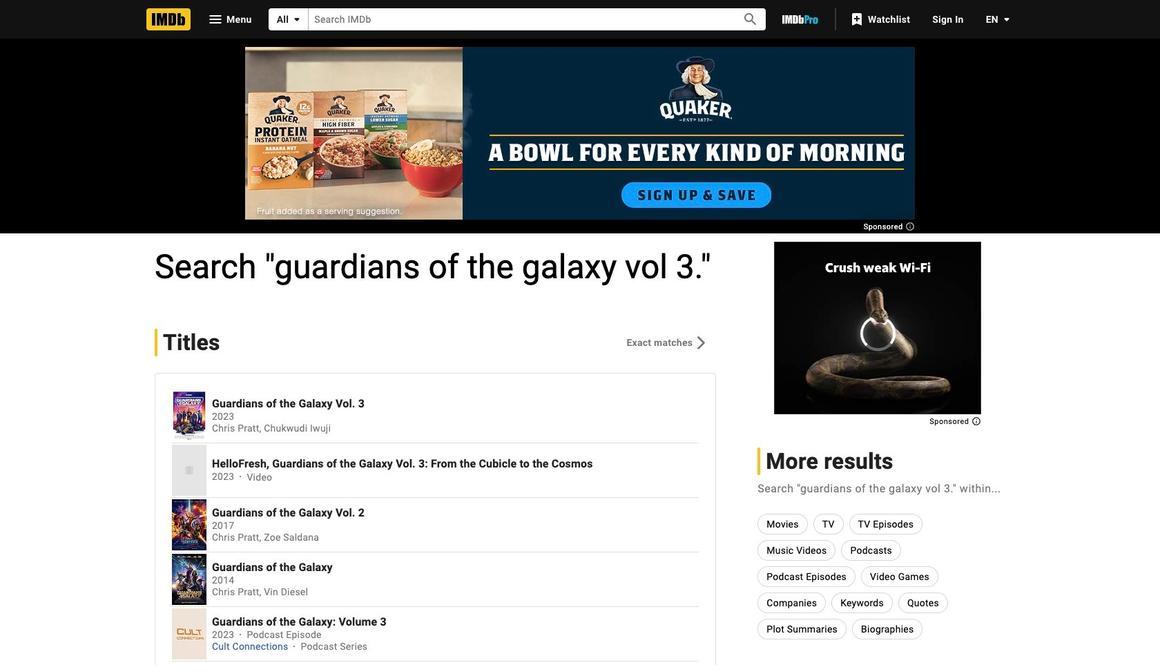 Task type: locate. For each thing, give the bounding box(es) containing it.
1 horizontal spatial arrow drop down image
[[999, 11, 1015, 28]]

movie image
[[184, 465, 195, 476]]

None search field
[[268, 8, 766, 30]]

watchlist image
[[849, 11, 865, 28]]

submit search image
[[743, 11, 759, 28]]

2 arrow drop down image from the left
[[999, 11, 1015, 28]]

0 horizontal spatial arrow drop down image
[[289, 11, 305, 28]]

menu image
[[207, 11, 224, 28]]

arrow drop down image
[[289, 11, 305, 28], [999, 11, 1015, 28]]

sponsored content section
[[245, 47, 915, 229], [774, 242, 981, 424]]

main content
[[0, 39, 1160, 665]]

None field
[[309, 9, 727, 30]]

arrow right image
[[693, 334, 710, 351]]



Task type: vqa. For each thing, say whether or not it's contained in the screenshot.
"Vin Diesel, Bradley Cooper, Chris Pratt, Zoe Saldana, and Dave Bautista in Guardians of the Galaxy (2014)" IMAGE
yes



Task type: describe. For each thing, give the bounding box(es) containing it.
1 arrow drop down image from the left
[[289, 11, 305, 28]]

cult connections (2021) image
[[172, 608, 207, 660]]

vin diesel, bradley cooper, chris pratt, zoe saldana, and dave bautista in guardians of the galaxy (2014) image
[[172, 554, 207, 605]]

Search IMDb text field
[[309, 9, 727, 30]]

vin diesel, bradley cooper, sean gunn, chris pratt, zoe saldana, dave bautista, karen gillan, pom klementieff, and maria bakalova in guardians of the galaxy vol. 3 (2023) image
[[172, 390, 207, 441]]

0 vertical spatial sponsored content section
[[245, 47, 915, 229]]

vin diesel, bradley cooper, chris pratt, michael rooker, zoe saldana, dave bautista, karen gillan, pom klementieff, and elizabeth debicki in guardians of the galaxy vol. 2 (2017) image
[[172, 499, 207, 550]]

1 vertical spatial sponsored content section
[[774, 242, 981, 424]]

home image
[[146, 8, 191, 30]]



